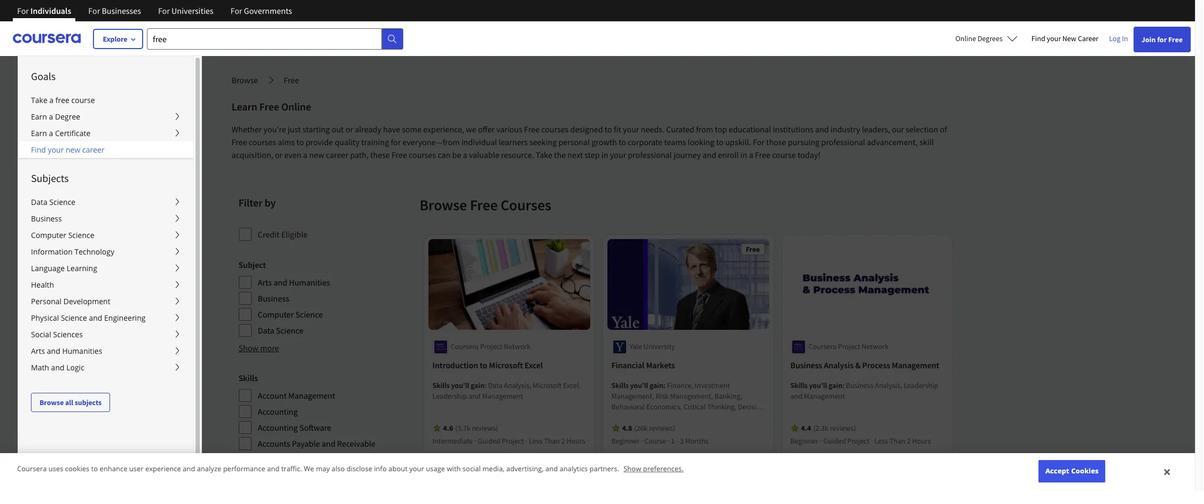 Task type: describe. For each thing, give the bounding box(es) containing it.
cookies
[[1071, 467, 1099, 476]]

1 vertical spatial professional
[[628, 150, 672, 160]]

and inside dropdown button
[[51, 363, 64, 373]]

management inside business analysis & process management link
[[892, 360, 940, 371]]

top
[[715, 124, 727, 135]]

whether
[[232, 124, 262, 135]]

career inside explore menu element
[[82, 145, 105, 155]]

0 horizontal spatial courses
[[249, 137, 276, 147]]

5 · from the left
[[820, 437, 822, 446]]

career inside whether you're just starting out or already have some experience, we offer various free courses designed to fit your needs. curated from top educational institutions and industry leaders, our selection of free courses aims to provide quality training for everyone—from individual learners seeking personal growth to corporate teams looking to upskill. for those pursuing professional advancement, skill acquisition, or even a new career path, these free courses can be a valuable resource. take the next step in your professional journey and enroll in a free course today!
[[326, 150, 348, 160]]

1 in from the left
[[602, 150, 608, 160]]

for inside whether you're just starting out or already have some experience, we offer various free courses designed to fit your needs. curated from top educational institutions and industry leaders, our selection of free courses aims to provide quality training for everyone—from individual learners seeking personal growth to corporate teams looking to upskill. for those pursuing professional advancement, skill acquisition, or even a new career path, these free courses can be a valuable resource. take the next step in your professional journey and enroll in a free course today!
[[753, 137, 765, 147]]

show right partners.
[[624, 465, 641, 474]]

1 vertical spatial or
[[275, 150, 283, 160]]

network for excel
[[504, 342, 531, 352]]

experience
[[145, 465, 181, 474]]

take a free course link
[[18, 92, 193, 108]]

data science inside popup button
[[31, 197, 75, 207]]

microsoft for analysis,
[[533, 381, 562, 391]]

a left free
[[49, 95, 54, 105]]

free
[[55, 95, 69, 105]]

business inside 'business analysis, leadership and management'
[[846, 381, 874, 391]]

valuable
[[469, 150, 499, 160]]

0 vertical spatial courses
[[541, 124, 569, 135]]

2 for excel
[[562, 437, 565, 446]]

data inside popup button
[[31, 197, 47, 207]]

1 horizontal spatial or
[[346, 124, 353, 135]]

out
[[332, 124, 344, 135]]

your left new
[[1047, 34, 1061, 43]]

investment
[[695, 381, 730, 391]]

online degrees button
[[947, 27, 1026, 50]]

science for physical science and engineering "popup button"
[[61, 313, 87, 323]]

skills for financial markets
[[612, 381, 629, 391]]

for universities
[[158, 5, 213, 16]]

regulations
[[612, 424, 648, 434]]

information technology button
[[18, 244, 193, 260]]

earn a degree
[[31, 112, 80, 122]]

experience,
[[423, 124, 464, 135]]

and inside "popup button"
[[89, 313, 102, 323]]

seeking
[[530, 137, 557, 147]]

info
[[374, 465, 387, 474]]

1
[[671, 437, 675, 446]]

engineering
[[104, 313, 146, 323]]

introduction to microsoft excel
[[433, 360, 543, 371]]

1 management, from the left
[[612, 392, 654, 402]]

a down upskill. in the right top of the page
[[749, 150, 753, 160]]

subjects
[[75, 398, 102, 408]]

yale university
[[630, 342, 675, 352]]

intermediate · guided project · less than 2 hours
[[433, 437, 585, 446]]

a right even
[[303, 150, 307, 160]]

earn a certificate
[[31, 128, 91, 138]]

health
[[31, 280, 54, 290]]

some
[[402, 124, 422, 135]]

language learning button
[[18, 260, 193, 277]]

(26k
[[634, 424, 648, 434]]

coursera uses cookies to enhance user experience and analyze performance and traffic. we may also disclose info about your usage with social media, advertising, and analytics partners. show preferences.
[[17, 465, 684, 474]]

career
[[1078, 34, 1099, 43]]

introduction
[[433, 360, 478, 371]]

and down looking
[[703, 150, 716, 160]]

for businesses
[[88, 5, 141, 16]]

explore
[[103, 34, 127, 44]]

browse for browse
[[232, 75, 258, 86]]

arts inside popup button
[[31, 346, 45, 356]]

and left analyze
[[183, 465, 195, 474]]

reviews) for to
[[472, 424, 498, 434]]

leadership inside data analysis, microsoft excel, leadership and management
[[433, 392, 467, 402]]

you'll for introduction
[[451, 381, 469, 391]]

subject group
[[239, 259, 413, 338]]

skills you'll gain : for financial
[[612, 381, 667, 391]]

take inside whether you're just starting out or already have some experience, we offer various free courses designed to fit your needs. curated from top educational institutions and industry leaders, our selection of free courses aims to provide quality training for everyone—from individual learners seeking personal growth to corporate teams looking to upskill. for those pursuing professional advancement, skill acquisition, or even a new career path, these free courses can be a valuable resource. take the next step in your professional journey and enroll in a free course today!
[[536, 150, 552, 160]]

excel,
[[563, 381, 581, 391]]

language learning
[[31, 263, 97, 274]]

enroll
[[718, 150, 739, 160]]

your inside explore menu element
[[48, 145, 64, 155]]

humanities inside popup button
[[62, 346, 102, 356]]

development
[[63, 297, 110, 307]]

computer inside subject 'group'
[[258, 309, 294, 320]]

What do you want to learn? text field
[[147, 28, 382, 49]]

find for find your new career
[[31, 145, 46, 155]]

and inside skills group
[[322, 439, 335, 449]]

gain for markets
[[650, 381, 664, 391]]

finance,
[[667, 381, 693, 391]]

accept
[[1046, 467, 1070, 476]]

4.6
[[443, 424, 453, 434]]

science for computer science dropdown button
[[68, 230, 94, 240]]

social sciences
[[31, 330, 83, 340]]

step
[[585, 150, 600, 160]]

browse for browse all subjects
[[40, 398, 64, 408]]

reviews) for analysis
[[830, 424, 856, 434]]

find for find your new career
[[1032, 34, 1046, 43]]

journey
[[674, 150, 701, 160]]

and left traffic.
[[267, 465, 280, 474]]

browse free courses
[[420, 196, 552, 215]]

beginner for financial markets
[[612, 437, 640, 446]]

3 · from the left
[[641, 437, 643, 446]]

(2.3k
[[813, 424, 829, 434]]

more for data
[[260, 343, 279, 354]]

teams
[[664, 137, 686, 147]]

leaders,
[[862, 124, 890, 135]]

project down 4.4 (2.3k reviews)
[[848, 437, 870, 446]]

skills you'll gain : for business
[[791, 381, 846, 391]]

data inside data analysis, microsoft excel, leadership and management
[[488, 381, 503, 391]]

credit eligible
[[258, 229, 308, 240]]

uses
[[48, 465, 63, 474]]

training
[[361, 137, 389, 147]]

yale
[[630, 342, 642, 352]]

and inside subject 'group'
[[274, 277, 287, 288]]

math and logic button
[[18, 360, 193, 376]]

project up introduction to microsoft excel
[[480, 342, 502, 352]]

beginner for business analysis & process management
[[791, 437, 819, 446]]

to right the "introduction"
[[480, 360, 487, 371]]

: for to
[[485, 381, 487, 391]]

arts inside subject 'group'
[[258, 277, 272, 288]]

2 management, from the left
[[670, 392, 713, 402]]

banking,
[[715, 392, 742, 402]]

network for process
[[862, 342, 889, 352]]

log
[[1109, 34, 1121, 43]]

advancement,
[[867, 137, 918, 147]]

gain for to
[[471, 381, 485, 391]]

enhance
[[100, 465, 127, 474]]

a right be
[[463, 150, 467, 160]]

0 horizontal spatial coursera
[[17, 465, 47, 474]]

earn for earn a degree
[[31, 112, 47, 122]]

2 for process
[[907, 437, 911, 446]]

physical science and engineering
[[31, 313, 146, 323]]

certificate
[[55, 128, 91, 138]]

corporate
[[628, 137, 663, 147]]

in
[[1122, 34, 1128, 43]]

traffic.
[[281, 465, 302, 474]]

learners
[[499, 137, 528, 147]]

group containing goals
[[18, 56, 703, 492]]

coursera project network for to
[[451, 342, 531, 352]]

course inside explore menu element
[[71, 95, 95, 105]]

accept cookies
[[1046, 467, 1099, 476]]

sciences
[[53, 330, 83, 340]]

new inside whether you're just starting out or already have some experience, we offer various free courses designed to fit your needs. curated from top educational institutions and industry leaders, our selection of free courses aims to provide quality training for everyone—from individual learners seeking personal growth to corporate teams looking to upskill. for those pursuing professional advancement, skill acquisition, or even a new career path, these free courses can be a valuable resource. take the next step in your professional journey and enroll in a free course today!
[[309, 150, 324, 160]]

you're
[[264, 124, 286, 135]]

2 · from the left
[[526, 437, 528, 446]]

find your new career
[[31, 145, 105, 155]]

2 in from the left
[[741, 150, 747, 160]]

business left analysis
[[791, 360, 822, 371]]

for inside whether you're just starting out or already have some experience, we offer various free courses designed to fit your needs. curated from top educational institutions and industry leaders, our selection of free courses aims to provide quality training for everyone—from individual learners seeking personal growth to corporate teams looking to upskill. for those pursuing professional advancement, skill acquisition, or even a new career path, these free courses can be a valuable resource. take the next step in your professional journey and enroll in a free course today!
[[391, 137, 401, 147]]

and down decision
[[740, 424, 752, 434]]

analytics
[[560, 465, 588, 474]]

coursera image
[[13, 30, 81, 47]]

: for markets
[[664, 381, 666, 391]]

4.4
[[801, 424, 811, 434]]

financial markets link
[[612, 359, 765, 372]]

all
[[65, 398, 73, 408]]

6 · from the left
[[871, 437, 873, 446]]

show for data
[[239, 343, 259, 354]]

hours for introduction to microsoft excel
[[567, 437, 585, 446]]

for governments
[[231, 5, 292, 16]]

subjects
[[31, 172, 69, 185]]

intermediate
[[433, 437, 473, 446]]

learn
[[232, 100, 257, 113]]

health button
[[18, 277, 193, 293]]

and up course on the bottom of page
[[650, 424, 662, 434]]

4 · from the left
[[668, 437, 670, 446]]

show preferences. link
[[624, 465, 684, 474]]

explore menu element
[[18, 56, 193, 413]]

financial inside 'finance, investment management, risk management, banking, behavioral economics, critical thinking, decision making, financial analysis, innovation, regulations and compliance, leadership and management'
[[638, 413, 666, 423]]

earn a degree button
[[18, 108, 193, 125]]

have
[[383, 124, 400, 135]]

subject
[[239, 260, 266, 270]]

receivable
[[337, 439, 376, 449]]

find your new career link
[[1026, 32, 1104, 45]]

show more button for accounts
[[239, 455, 279, 468]]

and up pursuing
[[815, 124, 829, 135]]

1 · from the left
[[475, 437, 476, 446]]

advertising,
[[506, 465, 544, 474]]

log in link
[[1104, 32, 1134, 45]]

less for excel
[[529, 437, 543, 446]]

personal
[[559, 137, 590, 147]]

0 vertical spatial financial
[[612, 360, 645, 371]]

management inside data analysis, microsoft excel, leadership and management
[[482, 392, 523, 402]]



Task type: vqa. For each thing, say whether or not it's contained in the screenshot.
Risk
yes



Task type: locate. For each thing, give the bounding box(es) containing it.
analysis, inside 'finance, investment management, risk management, banking, behavioral economics, critical thinking, decision making, financial analysis, innovation, regulations and compliance, leadership and management'
[[667, 413, 695, 423]]

1 horizontal spatial leadership
[[704, 424, 739, 434]]

or right out
[[346, 124, 353, 135]]

take inside explore menu element
[[31, 95, 47, 105]]

risk
[[656, 392, 669, 402]]

for individuals
[[17, 5, 71, 16]]

for for individuals
[[17, 5, 29, 16]]

browse
[[232, 75, 258, 86], [420, 196, 467, 215], [40, 398, 64, 408]]

1 show more button from the top
[[239, 342, 279, 355]]

courses down everyone—from
[[409, 150, 436, 160]]

1 horizontal spatial coursera
[[451, 342, 479, 352]]

beginner down 4.8
[[612, 437, 640, 446]]

1 horizontal spatial microsoft
[[533, 381, 562, 391]]

and down social sciences
[[47, 346, 60, 356]]

professional down 'corporate'
[[628, 150, 672, 160]]

today!
[[798, 150, 821, 160]]

more for accounts
[[260, 456, 279, 467]]

earn down earn a degree
[[31, 128, 47, 138]]

1 horizontal spatial management,
[[670, 392, 713, 402]]

skills up behavioral
[[612, 381, 629, 391]]

1 horizontal spatial arts
[[258, 277, 272, 288]]

1 coursera project network from the left
[[451, 342, 531, 352]]

physical
[[31, 313, 59, 323]]

0 vertical spatial leadership
[[904, 381, 939, 391]]

1 skills you'll gain : from the left
[[433, 381, 488, 391]]

1 vertical spatial courses
[[249, 137, 276, 147]]

arts and humanities down subject
[[258, 277, 330, 288]]

1 horizontal spatial computer science
[[258, 309, 323, 320]]

0 vertical spatial show more
[[239, 343, 279, 354]]

2 earn from the top
[[31, 128, 47, 138]]

personal development button
[[18, 293, 193, 310]]

2 vertical spatial courses
[[409, 150, 436, 160]]

show more down accounts
[[239, 456, 279, 467]]

browse down the can
[[420, 196, 467, 215]]

information
[[31, 247, 73, 257]]

business inside subject 'group'
[[258, 293, 289, 304]]

excel
[[525, 360, 543, 371]]

1 horizontal spatial computer
[[258, 309, 294, 320]]

usage
[[426, 465, 445, 474]]

decision
[[738, 403, 765, 412]]

a down earn a degree
[[49, 128, 53, 138]]

coursera for business
[[809, 342, 837, 352]]

1 horizontal spatial reviews)
[[649, 424, 675, 434]]

accounts payable and receivable
[[258, 439, 376, 449]]

1 horizontal spatial arts and humanities
[[258, 277, 330, 288]]

management down introduction to microsoft excel link
[[482, 392, 523, 402]]

1 vertical spatial arts
[[31, 346, 45, 356]]

accounting for accounting software
[[258, 423, 298, 433]]

1 vertical spatial more
[[260, 456, 279, 467]]

browse all subjects button
[[31, 393, 110, 413]]

1 vertical spatial show more button
[[239, 455, 279, 468]]

0 vertical spatial accounting
[[258, 407, 298, 417]]

businesses
[[102, 5, 141, 16]]

accounting down account
[[258, 407, 298, 417]]

0 horizontal spatial professional
[[628, 150, 672, 160]]

1 vertical spatial browse
[[420, 196, 467, 215]]

1 network from the left
[[504, 342, 531, 352]]

1 : from the left
[[485, 381, 487, 391]]

online
[[956, 34, 976, 43], [281, 100, 311, 113]]

computer inside dropdown button
[[31, 230, 66, 240]]

and down software
[[322, 439, 335, 449]]

1 vertical spatial accounting
[[258, 423, 298, 433]]

1 horizontal spatial in
[[741, 150, 747, 160]]

: down analysis
[[843, 381, 845, 391]]

2
[[562, 437, 565, 446], [907, 437, 911, 446]]

skills down the "introduction"
[[433, 381, 450, 391]]

banner navigation
[[9, 0, 301, 29]]

humanities inside subject 'group'
[[289, 277, 330, 288]]

0 horizontal spatial gain
[[471, 381, 485, 391]]

guided down 4.4 (2.3k reviews)
[[824, 437, 846, 446]]

accounts
[[258, 439, 290, 449]]

0 vertical spatial data
[[31, 197, 47, 207]]

account management
[[258, 391, 335, 401]]

and up 4.6 (3.7k reviews)
[[469, 392, 481, 402]]

learning
[[67, 263, 97, 274]]

1 vertical spatial for
[[391, 137, 401, 147]]

a left degree
[[49, 112, 53, 122]]

0 horizontal spatial find
[[31, 145, 46, 155]]

2 horizontal spatial courses
[[541, 124, 569, 135]]

2 you'll from the left
[[630, 381, 648, 391]]

0 vertical spatial data science
[[31, 197, 75, 207]]

online up just
[[281, 100, 311, 113]]

less for process
[[875, 437, 888, 446]]

0 horizontal spatial course
[[71, 95, 95, 105]]

0 horizontal spatial online
[[281, 100, 311, 113]]

1 horizontal spatial network
[[862, 342, 889, 352]]

management up software
[[288, 391, 335, 401]]

skills up 4.4
[[791, 381, 808, 391]]

1 horizontal spatial you'll
[[630, 381, 648, 391]]

courses up acquisition,
[[249, 137, 276, 147]]

to
[[605, 124, 612, 135], [297, 137, 304, 147], [619, 137, 626, 147], [716, 137, 724, 147], [480, 360, 487, 371], [91, 465, 98, 474]]

1 gain from the left
[[471, 381, 485, 391]]

in right step
[[602, 150, 608, 160]]

1 vertical spatial earn
[[31, 128, 47, 138]]

arts and humanities down sciences
[[31, 346, 102, 356]]

1 horizontal spatial 2
[[907, 437, 911, 446]]

2 show more from the top
[[239, 456, 279, 467]]

management inside 'finance, investment management, risk management, banking, behavioral economics, critical thinking, decision making, financial analysis, innovation, regulations and compliance, leadership and management'
[[612, 435, 653, 444]]

1 more from the top
[[260, 343, 279, 354]]

find left new
[[1032, 34, 1046, 43]]

1 vertical spatial take
[[536, 150, 552, 160]]

1 vertical spatial arts and humanities
[[31, 346, 102, 356]]

to right aims
[[297, 137, 304, 147]]

0 horizontal spatial you'll
[[451, 381, 469, 391]]

1 horizontal spatial new
[[309, 150, 324, 160]]

microsoft
[[489, 360, 523, 371], [533, 381, 562, 391]]

browse inside button
[[40, 398, 64, 408]]

computer science
[[31, 230, 94, 240], [258, 309, 323, 320]]

management inside 'business analysis, leadership and management'
[[804, 392, 845, 402]]

to down top
[[716, 137, 724, 147]]

1 vertical spatial humanities
[[62, 346, 102, 356]]

business button
[[18, 211, 193, 227]]

2 coursera project network from the left
[[809, 342, 889, 352]]

even
[[284, 150, 301, 160]]

cookies
[[65, 465, 89, 474]]

and inside data analysis, microsoft excel, leadership and management
[[469, 392, 481, 402]]

2 horizontal spatial reviews)
[[830, 424, 856, 434]]

humanities up the logic
[[62, 346, 102, 356]]

1 horizontal spatial courses
[[409, 150, 436, 160]]

arts and humanities inside subject 'group'
[[258, 277, 330, 288]]

business up information
[[31, 214, 62, 224]]

1 accounting from the top
[[258, 407, 298, 417]]

· down 'business analysis, leadership and management'
[[871, 437, 873, 446]]

you'll down financial markets
[[630, 381, 648, 391]]

course
[[645, 437, 666, 446]]

skills you'll gain :
[[433, 381, 488, 391], [612, 381, 667, 391], [791, 381, 846, 391]]

project
[[480, 342, 502, 352], [838, 342, 861, 352], [502, 437, 524, 446], [848, 437, 870, 446]]

1 earn from the top
[[31, 112, 47, 122]]

· down 4.6 (3.7k reviews)
[[475, 437, 476, 446]]

0 horizontal spatial less
[[529, 437, 543, 446]]

accept cookies button
[[1039, 461, 1106, 483]]

0 horizontal spatial hours
[[567, 437, 585, 446]]

data science inside subject 'group'
[[258, 325, 303, 336]]

for
[[1158, 35, 1167, 44], [391, 137, 401, 147]]

information technology
[[31, 247, 114, 257]]

innovation,
[[696, 413, 732, 423]]

2 horizontal spatial gain
[[829, 381, 843, 391]]

less up the advertising,
[[529, 437, 543, 446]]

1 less from the left
[[529, 437, 543, 446]]

than for excel
[[544, 437, 560, 446]]

and inside 'business analysis, leadership and management'
[[791, 392, 803, 402]]

degrees
[[978, 34, 1003, 43]]

beginner
[[612, 437, 640, 446], [791, 437, 819, 446]]

earn up earn a certificate
[[31, 112, 47, 122]]

0 vertical spatial find
[[1032, 34, 1046, 43]]

show more button up account
[[239, 342, 279, 355]]

1 vertical spatial leadership
[[433, 392, 467, 402]]

find inside explore menu element
[[31, 145, 46, 155]]

browse left all
[[40, 398, 64, 408]]

2 show more button from the top
[[239, 455, 279, 468]]

computer science inside dropdown button
[[31, 230, 94, 240]]

physical science and engineering button
[[18, 310, 193, 327]]

1 hours from the left
[[567, 437, 585, 446]]

leadership inside 'business analysis, leadership and management'
[[904, 381, 939, 391]]

skills inside skills group
[[239, 373, 258, 384]]

course inside whether you're just starting out or already have some experience, we offer various free courses designed to fit your needs. curated from top educational institutions and industry leaders, our selection of free courses aims to provide quality training for everyone—from individual learners seeking personal growth to corporate teams looking to upskill. for those pursuing professional advancement, skill acquisition, or even a new career path, these free courses can be a valuable resource. take the next step in your professional journey and enroll in a free course today!
[[772, 150, 796, 160]]

browse for browse free courses
[[420, 196, 467, 215]]

new inside find your new career link
[[66, 145, 80, 155]]

2 : from the left
[[664, 381, 666, 391]]

2 vertical spatial browse
[[40, 398, 64, 408]]

beginner down 4.4
[[791, 437, 819, 446]]

show more button
[[239, 342, 279, 355], [239, 455, 279, 468]]

None search field
[[147, 28, 403, 49]]

science inside "popup button"
[[61, 313, 87, 323]]

for left individuals
[[17, 5, 29, 16]]

career down quality
[[326, 150, 348, 160]]

for down have
[[391, 137, 401, 147]]

and down the development at the bottom of the page
[[89, 313, 102, 323]]

1 horizontal spatial data science
[[258, 325, 303, 336]]

microsoft for to
[[489, 360, 523, 371]]

accounting for accounting
[[258, 407, 298, 417]]

:
[[485, 381, 487, 391], [664, 381, 666, 391], [843, 381, 845, 391]]

: for analysis
[[843, 381, 845, 391]]

skills you'll gain : down financial markets
[[612, 381, 667, 391]]

1 guided from the left
[[478, 437, 500, 446]]

0 horizontal spatial analysis,
[[504, 381, 531, 391]]

and inside popup button
[[47, 346, 60, 356]]

offer
[[478, 124, 495, 135]]

2 gain from the left
[[650, 381, 664, 391]]

3 you'll from the left
[[809, 381, 827, 391]]

your right fit
[[623, 124, 639, 135]]

1 vertical spatial data
[[258, 325, 274, 336]]

for for universities
[[158, 5, 170, 16]]

1 horizontal spatial data
[[258, 325, 274, 336]]

0 horizontal spatial beginner
[[612, 437, 640, 446]]

1 horizontal spatial course
[[772, 150, 796, 160]]

hours for business analysis & process management
[[912, 437, 931, 446]]

show more for data science
[[239, 343, 279, 354]]

0 vertical spatial microsoft
[[489, 360, 523, 371]]

in
[[602, 150, 608, 160], [741, 150, 747, 160]]

analysis, down process
[[875, 381, 903, 391]]

earn inside dropdown button
[[31, 128, 47, 138]]

you'll down analysis
[[809, 381, 827, 391]]

user
[[129, 465, 144, 474]]

science inside dropdown button
[[68, 230, 94, 240]]

0 vertical spatial for
[[1158, 35, 1167, 44]]

skills for business analysis & process management
[[791, 381, 808, 391]]

to right cookies
[[91, 465, 98, 474]]

technology
[[74, 247, 114, 257]]

microsoft inside data analysis, microsoft excel, leadership and management
[[533, 381, 562, 391]]

· down (26k
[[641, 437, 643, 446]]

2 accounting from the top
[[258, 423, 298, 433]]

2 horizontal spatial coursera
[[809, 342, 837, 352]]

your down growth
[[610, 150, 626, 160]]

2 skills you'll gain : from the left
[[612, 381, 667, 391]]

already
[[355, 124, 381, 135]]

gain for analysis
[[829, 381, 843, 391]]

3 : from the left
[[843, 381, 845, 391]]

coursera project network for analysis
[[809, 342, 889, 352]]

skills you'll gain : for introduction
[[433, 381, 488, 391]]

analysis,
[[504, 381, 531, 391], [875, 381, 903, 391], [667, 413, 695, 423]]

than for process
[[890, 437, 906, 446]]

0 vertical spatial show more button
[[239, 342, 279, 355]]

1 horizontal spatial coursera project network
[[809, 342, 889, 352]]

show down accounts
[[239, 456, 259, 467]]

and left the logic
[[51, 363, 64, 373]]

financial up 4.8 (26k reviews)
[[638, 413, 666, 423]]

0 horizontal spatial skills you'll gain :
[[433, 381, 488, 391]]

show more for accounts payable and receivable
[[239, 456, 279, 467]]

you'll for financial
[[630, 381, 648, 391]]

degree
[[55, 112, 80, 122]]

0 vertical spatial or
[[346, 124, 353, 135]]

computer science inside subject 'group'
[[258, 309, 323, 320]]

career down earn a certificate dropdown button at the top left of page
[[82, 145, 105, 155]]

1 horizontal spatial than
[[890, 437, 906, 446]]

new down the provide
[[309, 150, 324, 160]]

selection
[[906, 124, 938, 135]]

management inside skills group
[[288, 391, 335, 401]]

0 horizontal spatial data
[[31, 197, 47, 207]]

hours
[[567, 437, 585, 446], [912, 437, 931, 446]]

0 vertical spatial professional
[[821, 137, 865, 147]]

show for accounts
[[239, 456, 259, 467]]

data inside subject 'group'
[[258, 325, 274, 336]]

3
[[680, 437, 684, 446]]

provide
[[306, 137, 333, 147]]

1 2 from the left
[[562, 437, 565, 446]]

science inside popup button
[[49, 197, 75, 207]]

fit
[[614, 124, 621, 135]]

you'll for business
[[809, 381, 827, 391]]

2 beginner from the left
[[791, 437, 819, 446]]

1 horizontal spatial guided
[[824, 437, 846, 446]]

browse up learn
[[232, 75, 258, 86]]

arts
[[258, 277, 272, 288], [31, 346, 45, 356]]

project up the advertising,
[[502, 437, 524, 446]]

project up &
[[838, 342, 861, 352]]

1 vertical spatial microsoft
[[533, 381, 562, 391]]

coursera project network up &
[[809, 342, 889, 352]]

1 horizontal spatial professional
[[821, 137, 865, 147]]

microsoft down excel
[[533, 381, 562, 391]]

coursera for introduction
[[451, 342, 479, 352]]

to left fit
[[605, 124, 612, 135]]

guided down 4.6 (3.7k reviews)
[[478, 437, 500, 446]]

analysis, for excel
[[504, 381, 531, 391]]

1 horizontal spatial hours
[[912, 437, 931, 446]]

computer science button
[[18, 227, 193, 244]]

and down credit eligible
[[274, 277, 287, 288]]

1 vertical spatial show more
[[239, 456, 279, 467]]

arts up math
[[31, 346, 45, 356]]

courses up seeking
[[541, 124, 569, 135]]

arts down subject
[[258, 277, 272, 288]]

2 vertical spatial leadership
[[704, 424, 739, 434]]

for right join
[[1158, 35, 1167, 44]]

online degrees
[[956, 34, 1003, 43]]

business analysis, leadership and management
[[791, 381, 939, 402]]

0 horizontal spatial computer science
[[31, 230, 94, 240]]

analysis, inside 'business analysis, leadership and management'
[[875, 381, 903, 391]]

0 horizontal spatial coursera project network
[[451, 342, 531, 352]]

2 reviews) from the left
[[649, 424, 675, 434]]

account
[[258, 391, 287, 401]]

can
[[438, 150, 451, 160]]

2 less from the left
[[875, 437, 888, 446]]

coursera up the "introduction"
[[451, 342, 479, 352]]

business down &
[[846, 381, 874, 391]]

earn for earn a certificate
[[31, 128, 47, 138]]

0 vertical spatial more
[[260, 343, 279, 354]]

leadership inside 'finance, investment management, risk management, banking, behavioral economics, critical thinking, decision making, financial analysis, innovation, regulations and compliance, leadership and management'
[[704, 424, 739, 434]]

2 guided from the left
[[824, 437, 846, 446]]

0 horizontal spatial humanities
[[62, 346, 102, 356]]

4.4 (2.3k reviews)
[[801, 424, 856, 434]]

more down accounts
[[260, 456, 279, 467]]

humanities down eligible in the top left of the page
[[289, 277, 330, 288]]

your down earn a certificate
[[48, 145, 64, 155]]

coursera project network up introduction to microsoft excel
[[451, 342, 531, 352]]

0 horizontal spatial management,
[[612, 392, 654, 402]]

2 more from the top
[[260, 456, 279, 467]]

0 horizontal spatial or
[[275, 150, 283, 160]]

new
[[66, 145, 80, 155], [309, 150, 324, 160]]

arts and humanities inside popup button
[[31, 346, 102, 356]]

earn inside popup button
[[31, 112, 47, 122]]

2 than from the left
[[890, 437, 906, 446]]

business inside dropdown button
[[31, 214, 62, 224]]

0 vertical spatial course
[[71, 95, 95, 105]]

2 horizontal spatial data
[[488, 381, 503, 391]]

skills you'll gain : down analysis
[[791, 381, 846, 391]]

1 vertical spatial course
[[772, 150, 796, 160]]

for left businesses
[[88, 5, 100, 16]]

browse link
[[232, 74, 258, 87]]

0 horizontal spatial new
[[66, 145, 80, 155]]

3 skills you'll gain : from the left
[[791, 381, 846, 391]]

analysis, inside data analysis, microsoft excel, leadership and management
[[504, 381, 531, 391]]

in down upskill. in the right top of the page
[[741, 150, 747, 160]]

0 horizontal spatial 2
[[562, 437, 565, 446]]

1 horizontal spatial less
[[875, 437, 888, 446]]

1 horizontal spatial for
[[1158, 35, 1167, 44]]

show more up account
[[239, 343, 279, 354]]

0 horizontal spatial take
[[31, 95, 47, 105]]

for
[[17, 5, 29, 16], [88, 5, 100, 16], [158, 5, 170, 16], [231, 5, 242, 16], [753, 137, 765, 147]]

also
[[332, 465, 345, 474]]

1 than from the left
[[544, 437, 560, 446]]

business down subject
[[258, 293, 289, 304]]

months
[[685, 437, 709, 446]]

accounting up accounts
[[258, 423, 298, 433]]

: up risk
[[664, 381, 666, 391]]

3 gain from the left
[[829, 381, 843, 391]]

analysis, for process
[[875, 381, 903, 391]]

0 horizontal spatial for
[[391, 137, 401, 147]]

2 2 from the left
[[907, 437, 911, 446]]

1 horizontal spatial analysis,
[[667, 413, 695, 423]]

1 reviews) from the left
[[472, 424, 498, 434]]

courses
[[501, 196, 552, 215]]

take down seeking
[[536, 150, 552, 160]]

skills group
[[239, 372, 413, 451]]

0 vertical spatial take
[[31, 95, 47, 105]]

eligible
[[281, 229, 308, 240]]

professional
[[821, 137, 865, 147], [628, 150, 672, 160]]

show more button for data
[[239, 342, 279, 355]]

1 vertical spatial financial
[[638, 413, 666, 423]]

menu item
[[201, 56, 703, 492]]

a inside dropdown button
[[49, 128, 53, 138]]

coursera left uses
[[17, 465, 47, 474]]

beginner · course · 1 - 3 months
[[612, 437, 709, 446]]

2 horizontal spatial :
[[843, 381, 845, 391]]

join for free
[[1142, 35, 1183, 44]]

to down fit
[[619, 137, 626, 147]]

0 horizontal spatial computer
[[31, 230, 66, 240]]

skills for introduction to microsoft excel
[[433, 381, 450, 391]]

1 vertical spatial computer
[[258, 309, 294, 320]]

for left governments
[[231, 5, 242, 16]]

more
[[260, 343, 279, 354], [260, 456, 279, 467]]

more up account
[[260, 343, 279, 354]]

2 vertical spatial data
[[488, 381, 503, 391]]

disclose
[[347, 465, 372, 474]]

: down introduction to microsoft excel
[[485, 381, 487, 391]]

less
[[529, 437, 543, 446], [875, 437, 888, 446]]

&
[[855, 360, 861, 371]]

these
[[370, 150, 390, 160]]

your right about at the bottom left
[[409, 465, 424, 474]]

0 horizontal spatial reviews)
[[472, 424, 498, 434]]

new down certificate
[[66, 145, 80, 155]]

guided
[[478, 437, 500, 446], [824, 437, 846, 446]]

we
[[466, 124, 476, 135]]

a inside popup button
[[49, 112, 53, 122]]

science for data science popup button
[[49, 197, 75, 207]]

guided for to
[[478, 437, 500, 446]]

3 reviews) from the left
[[830, 424, 856, 434]]

analysis
[[824, 360, 854, 371]]

2 network from the left
[[862, 342, 889, 352]]

the
[[554, 150, 566, 160]]

0 horizontal spatial guided
[[478, 437, 500, 446]]

management down regulations
[[612, 435, 653, 444]]

compliance,
[[663, 424, 703, 434]]

for for businesses
[[88, 5, 100, 16]]

for for governments
[[231, 5, 242, 16]]

economics,
[[647, 403, 682, 412]]

1 horizontal spatial gain
[[650, 381, 664, 391]]

2 hours from the left
[[912, 437, 931, 446]]

1 vertical spatial find
[[31, 145, 46, 155]]

or
[[346, 124, 353, 135], [275, 150, 283, 160]]

credit
[[258, 229, 280, 240]]

2 horizontal spatial analysis,
[[875, 381, 903, 391]]

1 vertical spatial computer science
[[258, 309, 323, 320]]

1 vertical spatial online
[[281, 100, 311, 113]]

guided for analysis
[[824, 437, 846, 446]]

1 show more from the top
[[239, 343, 279, 354]]

reviews) for markets
[[649, 424, 675, 434]]

group
[[18, 56, 703, 492]]

resource.
[[501, 150, 534, 160]]

thinking,
[[707, 403, 737, 412]]

-
[[676, 437, 679, 446]]

goals
[[31, 69, 56, 83]]

1 you'll from the left
[[451, 381, 469, 391]]

0 horizontal spatial microsoft
[[489, 360, 523, 371]]

and left analytics
[[546, 465, 558, 474]]

online inside popup button
[[956, 34, 976, 43]]

1 beginner from the left
[[612, 437, 640, 446]]

find down earn a certificate
[[31, 145, 46, 155]]



